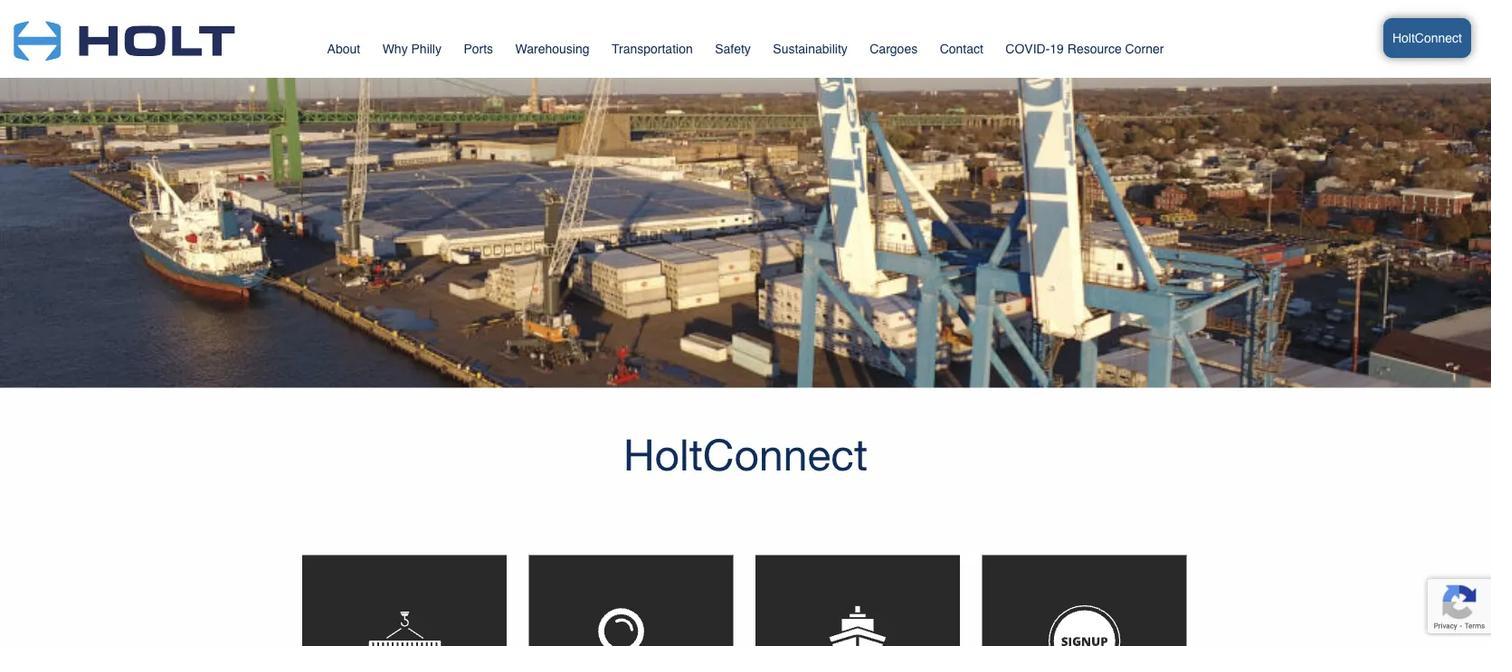 Task type: describe. For each thing, give the bounding box(es) containing it.
holtconnect main content
[[0, 0, 1491, 646]]

covid-
[[1006, 42, 1050, 56]]

19
[[1050, 42, 1064, 56]]

ports link
[[464, 33, 493, 69]]

warehousing link
[[515, 33, 589, 69]]

why philly link
[[382, 33, 442, 69]]

holtconnect inside button
[[1392, 31, 1462, 45]]

contact link
[[940, 33, 983, 69]]

sustainability
[[773, 42, 848, 56]]

philly
[[411, 42, 442, 56]]

resource
[[1067, 42, 1122, 56]]

holtconnect link
[[1262, 9, 1471, 71]]

contact
[[940, 42, 983, 56]]

ports
[[464, 42, 493, 56]]



Task type: locate. For each thing, give the bounding box(es) containing it.
corner
[[1125, 42, 1164, 56]]

cargoes
[[870, 42, 918, 56]]

1 vertical spatial holtconnect
[[623, 429, 868, 479]]

safety link
[[715, 33, 751, 69]]

why philly
[[382, 42, 442, 56]]

covid-19 resource corner link
[[1006, 21, 1164, 69]]

covid-19 resource corner
[[1006, 42, 1164, 56]]

warehousing
[[515, 42, 589, 56]]

holt logistics image
[[14, 0, 235, 70]]

cargoes link
[[870, 33, 918, 69]]

about
[[327, 42, 360, 56]]

about link
[[327, 33, 360, 69]]

safety
[[715, 42, 751, 56]]

holtconnect button
[[1383, 18, 1471, 58]]

holtconnect
[[1392, 31, 1462, 45], [623, 429, 868, 479]]

sustainability link
[[773, 33, 848, 69]]

0 horizontal spatial holtconnect
[[623, 429, 868, 479]]

transportation link
[[612, 33, 693, 69]]

transportation
[[612, 42, 693, 56]]

holtconnect inside main content
[[623, 429, 868, 479]]

why
[[382, 42, 408, 56]]

0 vertical spatial holtconnect
[[1392, 31, 1462, 45]]

1 horizontal spatial holtconnect
[[1392, 31, 1462, 45]]



Task type: vqa. For each thing, say whether or not it's contained in the screenshot.
Capabilities at the bottom right of the page
no



